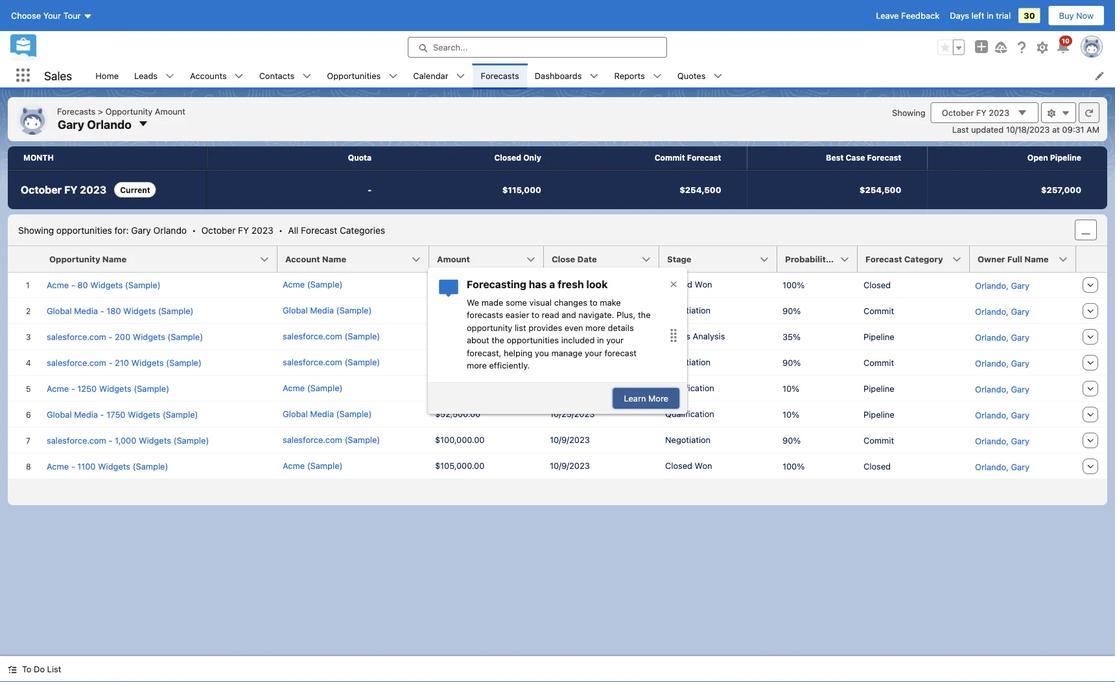 Task type: describe. For each thing, give the bounding box(es) containing it.
buy now
[[1059, 11, 1094, 20]]

negotiation for 10/9/2023
[[665, 435, 711, 445]]

90% for 10/9/2023
[[783, 436, 801, 446]]

10 button
[[1055, 36, 1072, 55]]

details
[[608, 323, 634, 333]]

$115,000 button
[[387, 171, 567, 209]]

your
[[43, 11, 61, 20]]

account
[[285, 254, 320, 264]]

october inside october fy 2023 button
[[942, 108, 974, 118]]

2023 inside row
[[80, 184, 106, 196]]

stage button
[[659, 246, 777, 272]]

orlando inside button
[[87, 117, 132, 131]]

10% for 10/25/2023
[[783, 410, 799, 420]]

forecasts link
[[473, 64, 527, 88]]

forecast category
[[865, 254, 943, 264]]

30
[[1024, 11, 1035, 20]]

closed won for 10/9/2023
[[665, 461, 712, 471]]

home link
[[88, 64, 126, 88]]

we made some visual changes to make forecasts easier to read and navigate. plus, the opportunity list provides even more details about the opportunities included in your forecast, helping you manage your forecast more efficiently.
[[467, 298, 651, 371]]

october fy 2023 inside button
[[942, 108, 1009, 118]]

text default image for reports
[[653, 72, 662, 81]]

1 vertical spatial text default image
[[1061, 109, 1070, 118]]

row number image
[[8, 246, 41, 272]]

even
[[565, 323, 583, 333]]

$52,500.00
[[435, 409, 481, 419]]

reports link
[[606, 64, 653, 88]]

close date button
[[544, 246, 659, 272]]

opportunity name button
[[41, 246, 277, 272]]

calendar
[[413, 71, 448, 80]]

all
[[288, 225, 298, 235]]

0 vertical spatial more
[[585, 323, 606, 333]]

1 horizontal spatial orlando
[[153, 225, 187, 235]]

has
[[529, 278, 547, 291]]

owner
[[978, 254, 1005, 264]]

opportunity name
[[49, 254, 127, 264]]

forecast,
[[467, 348, 501, 358]]

made
[[482, 298, 503, 307]]

close date
[[552, 254, 597, 264]]

$10,000.00
[[435, 279, 479, 289]]

choose your tour
[[11, 11, 81, 20]]

open
[[1027, 153, 1048, 162]]

0 horizontal spatial the
[[492, 335, 504, 345]]

grid containing opportunity name
[[8, 246, 1109, 481]]

owner full name button
[[970, 246, 1076, 272]]

10/29/2023
[[550, 331, 595, 341]]

qualification for 10/21/2023
[[665, 383, 714, 393]]

action image
[[1076, 246, 1109, 272]]

trial
[[996, 11, 1011, 20]]

0 vertical spatial the
[[638, 310, 651, 320]]

row number cell
[[8, 246, 41, 273]]

2 vertical spatial october
[[201, 225, 236, 235]]

contacts
[[259, 71, 295, 80]]

do
[[34, 665, 45, 675]]

0 vertical spatial amount
[[155, 106, 185, 116]]

10/25/2023
[[550, 409, 595, 419]]

leads list item
[[126, 64, 182, 88]]

text default image for accounts
[[234, 72, 244, 81]]

make
[[600, 298, 621, 307]]

text default image for dashboards
[[590, 72, 599, 81]]

$257,000 button
[[927, 171, 1107, 209]]

1 vertical spatial gary
[[131, 225, 151, 235]]

accounts list item
[[182, 64, 251, 88]]

-
[[368, 185, 372, 195]]

100% for 10/12/2023
[[783, 280, 805, 290]]

pipeline for $20,000.00
[[864, 332, 895, 342]]

needs
[[665, 331, 690, 341]]

opportunity name cell
[[41, 246, 285, 273]]

text default image for calendar
[[456, 72, 465, 81]]

owner full name cell
[[970, 246, 1084, 273]]

left
[[972, 11, 984, 20]]

forecast category button
[[858, 246, 970, 272]]

probability (%)
[[785, 254, 849, 264]]

efficiently.
[[489, 361, 530, 371]]

october inside 'october fy 2023' row
[[21, 184, 62, 196]]

forecasting has a fresh look
[[467, 278, 608, 291]]

date
[[577, 254, 597, 264]]

$20,000.00 for 10/29/2023
[[435, 331, 480, 341]]

forecasts for forecasts > opportunity amount
[[57, 106, 95, 116]]

dashboards
[[535, 71, 582, 80]]

read
[[542, 310, 559, 320]]

last
[[952, 124, 969, 134]]

search...
[[433, 42, 468, 52]]

text default image for contacts
[[302, 72, 311, 81]]

to do list button
[[0, 657, 69, 683]]

10% for 10/21/2023
[[783, 384, 799, 394]]

opportunity inside button
[[49, 254, 100, 264]]

1 • from the left
[[192, 225, 196, 235]]

dashboards list item
[[527, 64, 606, 88]]

easier
[[506, 310, 529, 320]]

learn more
[[624, 394, 668, 404]]

2023 inside button
[[989, 108, 1009, 118]]

1 horizontal spatial opportunity
[[105, 106, 152, 116]]

35%
[[783, 332, 801, 342]]

name for opportunity name
[[102, 254, 127, 264]]

leave
[[876, 11, 899, 20]]

closed won for 10/12/2023
[[665, 279, 712, 289]]

reports
[[614, 71, 645, 80]]

current
[[120, 185, 150, 194]]

fresh
[[558, 278, 584, 291]]

am
[[1087, 124, 1100, 134]]

$19,500.00
[[435, 305, 479, 315]]

forecasts
[[467, 310, 503, 320]]

forecast inside forecast category button
[[865, 254, 902, 264]]

closed only
[[494, 153, 541, 162]]

account name button
[[277, 246, 429, 272]]

to do list
[[22, 665, 61, 675]]

open pipeline
[[1027, 153, 1081, 162]]

1 negotiation from the top
[[665, 305, 711, 315]]

0 vertical spatial to
[[590, 298, 598, 307]]

included
[[561, 335, 595, 345]]

list containing home
[[88, 64, 1115, 88]]

showing for showing opportunities for: gary orlando • october fy 2023 • all forecast categories
[[18, 225, 54, 235]]

10/18/2023
[[1006, 124, 1050, 134]]

$105,000.00
[[435, 461, 484, 471]]

only
[[523, 153, 541, 162]]

gary orlando button
[[57, 116, 153, 132]]

learn
[[624, 394, 646, 404]]

showing for showing
[[892, 108, 926, 117]]

visual
[[529, 298, 552, 307]]



Task type: vqa. For each thing, say whether or not it's contained in the screenshot.
october fy 2023 in button
yes



Task type: locate. For each thing, give the bounding box(es) containing it.
text default image right contacts
[[302, 72, 311, 81]]

opportunities inside we made some visual changes to make forecasts easier to read and navigate. plus, the opportunity list provides even more details about the opportunities included in your forecast, helping you manage your forecast more efficiently.
[[507, 335, 559, 345]]

helping
[[504, 348, 533, 358]]

text default image inside accounts list item
[[234, 72, 244, 81]]

your
[[606, 335, 624, 345], [585, 348, 602, 358]]

changes
[[554, 298, 587, 307]]

1 vertical spatial 90%
[[783, 358, 801, 368]]

90% for 10/30/2023
[[783, 358, 801, 368]]

$20,000.00 up $45,000.00 at the left bottom
[[435, 357, 480, 367]]

0 vertical spatial showing
[[892, 108, 926, 117]]

commit forecast
[[655, 153, 721, 162]]

forecasts up "gary orlando"
[[57, 106, 95, 116]]

amount down leads list item
[[155, 106, 185, 116]]

stage cell
[[659, 246, 785, 273]]

2 • from the left
[[279, 225, 283, 235]]

your down included at right
[[585, 348, 602, 358]]

sales
[[44, 69, 72, 82]]

the
[[638, 310, 651, 320], [492, 335, 504, 345]]

negotiation up 'needs analysis'
[[665, 305, 711, 315]]

text default image for quotes
[[713, 72, 723, 81]]

0 vertical spatial orlando
[[87, 117, 132, 131]]

2 vertical spatial 90%
[[783, 436, 801, 446]]

2 negotiation from the top
[[665, 357, 711, 367]]

0 horizontal spatial name
[[102, 254, 127, 264]]

days
[[950, 11, 969, 20]]

$20,000.00
[[435, 331, 480, 341], [435, 357, 480, 367]]

text default image inside quotes list item
[[713, 72, 723, 81]]

negotiation
[[665, 305, 711, 315], [665, 357, 711, 367], [665, 435, 711, 445]]

forecasts for forecasts
[[481, 71, 519, 80]]

$100,000.00
[[435, 435, 485, 445]]

text default image left reports
[[590, 72, 599, 81]]

fy left all
[[238, 225, 249, 235]]

0 vertical spatial gary
[[58, 117, 84, 131]]

list
[[47, 665, 61, 675]]

text default image right calendar
[[456, 72, 465, 81]]

text default image up at
[[1047, 109, 1056, 118]]

0 horizontal spatial more
[[467, 361, 487, 371]]

orlando up the opportunity name cell
[[153, 225, 187, 235]]

qualification up more at the right bottom of page
[[665, 383, 714, 393]]

1 vertical spatial fy
[[64, 184, 77, 196]]

0 horizontal spatial text default image
[[8, 666, 17, 675]]

1 name from the left
[[102, 254, 127, 264]]

grid
[[8, 246, 1109, 481]]

opportunities up you
[[507, 335, 559, 345]]

1 10% from the top
[[783, 384, 799, 394]]

status
[[18, 225, 385, 235]]

$257,000
[[1041, 185, 1081, 195]]

0 horizontal spatial showing
[[18, 225, 54, 235]]

october fy 2023 button
[[931, 102, 1039, 123]]

$20,000.00 down "$19,500.00"
[[435, 331, 480, 341]]

2 10% from the top
[[783, 410, 799, 420]]

0 horizontal spatial orlando
[[87, 117, 132, 131]]

fy
[[976, 108, 987, 118], [64, 184, 77, 196], [238, 225, 249, 235]]

name right account
[[322, 254, 346, 264]]

text default image
[[165, 72, 174, 81], [234, 72, 244, 81], [302, 72, 311, 81], [456, 72, 465, 81], [590, 72, 599, 81], [653, 72, 662, 81], [713, 72, 723, 81], [1017, 108, 1028, 118], [1047, 109, 1056, 118]]

october fy 2023 inside row
[[21, 184, 106, 196]]

name inside "owner full name" button
[[1025, 254, 1049, 264]]

0 vertical spatial text default image
[[389, 72, 398, 81]]

days left in trial
[[950, 11, 1011, 20]]

the right plus,
[[638, 310, 651, 320]]

1 vertical spatial more
[[467, 361, 487, 371]]

name right full
[[1025, 254, 1049, 264]]

1 vertical spatial negotiation
[[665, 357, 711, 367]]

1 horizontal spatial •
[[279, 225, 283, 235]]

tour
[[63, 11, 81, 20]]

text default image inside leads list item
[[165, 72, 174, 81]]

10
[[1062, 37, 1070, 44]]

leads
[[134, 71, 158, 80]]

close
[[552, 254, 575, 264]]

0 horizontal spatial •
[[192, 225, 196, 235]]

won for 10/9/2023
[[695, 461, 712, 471]]

fy inside button
[[976, 108, 987, 118]]

0 vertical spatial opportunity
[[105, 106, 152, 116]]

0 vertical spatial 2023
[[989, 108, 1009, 118]]

10/9/2023 for $105,000.00
[[550, 461, 590, 471]]

in inside we made some visual changes to make forecasts easier to read and navigate. plus, the opportunity list provides even more details about the opportunities included in your forecast, helping you manage your forecast more efficiently.
[[597, 335, 604, 345]]

in
[[987, 11, 994, 20], [597, 335, 604, 345]]

october fy 2023 down the month
[[21, 184, 106, 196]]

and
[[562, 310, 576, 320]]

negotiation down 'needs analysis'
[[665, 357, 711, 367]]

probability (%) button
[[777, 246, 858, 272]]

the down opportunity
[[492, 335, 504, 345]]

1 horizontal spatial october
[[201, 225, 236, 235]]

2 90% from the top
[[783, 358, 801, 368]]

1 vertical spatial the
[[492, 335, 504, 345]]

1 vertical spatial showing
[[18, 225, 54, 235]]

to down visual on the left top
[[532, 310, 539, 320]]

text default image right leads
[[165, 72, 174, 81]]

100% for 10/9/2023
[[783, 462, 805, 472]]

10/30/2023
[[550, 357, 595, 367]]

• left all
[[279, 225, 283, 235]]

1 100% from the top
[[783, 280, 805, 290]]

some
[[506, 298, 527, 307]]

pipeline for $45,000.00
[[864, 384, 895, 394]]

we
[[467, 298, 479, 307]]

reports list item
[[606, 64, 670, 88]]

3 negotiation from the top
[[665, 435, 711, 445]]

amount cell
[[429, 246, 552, 273]]

1 horizontal spatial showing
[[892, 108, 926, 117]]

list
[[88, 64, 1115, 88]]

stage
[[667, 254, 692, 264]]

1 $20,000.00 from the top
[[435, 331, 480, 341]]

2 vertical spatial negotiation
[[665, 435, 711, 445]]

choose your tour button
[[10, 5, 93, 26]]

2023 up updated
[[989, 108, 1009, 118]]

more down forecast, in the left bottom of the page
[[467, 361, 487, 371]]

close date cell
[[544, 246, 667, 273]]

0 vertical spatial won
[[695, 279, 712, 289]]

1 vertical spatial october
[[21, 184, 62, 196]]

amount up $10,000.00
[[437, 254, 470, 264]]

manage
[[551, 348, 583, 358]]

1 horizontal spatial fy
[[238, 225, 249, 235]]

$254,500 down best case forecast
[[860, 185, 901, 195]]

>
[[98, 106, 103, 116]]

• up the opportunity name cell
[[192, 225, 196, 235]]

orlando down the >
[[87, 117, 132, 131]]

updated
[[971, 124, 1004, 134]]

2023
[[989, 108, 1009, 118], [80, 184, 106, 196], [251, 225, 273, 235]]

3 name from the left
[[1025, 254, 1049, 264]]

best case forecast
[[826, 153, 901, 162]]

amount inside amount 'button'
[[437, 254, 470, 264]]

name for account name
[[322, 254, 346, 264]]

gary
[[58, 117, 84, 131], [131, 225, 151, 235]]

forecast
[[687, 153, 721, 162], [867, 153, 901, 162], [301, 225, 337, 235], [865, 254, 902, 264]]

leads link
[[126, 64, 165, 88]]

0 horizontal spatial to
[[532, 310, 539, 320]]

1 horizontal spatial to
[[590, 298, 598, 307]]

home
[[95, 71, 119, 80]]

2023 left the current
[[80, 184, 106, 196]]

month
[[23, 153, 54, 162]]

0 vertical spatial fy
[[976, 108, 987, 118]]

1 horizontal spatial october fy 2023
[[942, 108, 1009, 118]]

1 vertical spatial qualification
[[665, 409, 714, 419]]

0 horizontal spatial forecasts
[[57, 106, 95, 116]]

text default image left calendar link
[[389, 72, 398, 81]]

1 horizontal spatial the
[[638, 310, 651, 320]]

1 horizontal spatial your
[[606, 335, 624, 345]]

status containing showing opportunities for: gary orlando
[[18, 225, 385, 235]]

2023 left all
[[251, 225, 273, 235]]

text default image inside dashboards list item
[[590, 72, 599, 81]]

for:
[[114, 225, 129, 235]]

1 vertical spatial $20,000.00
[[435, 357, 480, 367]]

0 horizontal spatial october fy 2023
[[21, 184, 106, 196]]

forecast category cell
[[858, 246, 978, 273]]

2 $254,500 from the left
[[860, 185, 901, 195]]

0 vertical spatial october
[[942, 108, 974, 118]]

text default image inside "opportunities" list item
[[389, 72, 398, 81]]

text default image for leads
[[165, 72, 174, 81]]

0 vertical spatial opportunities
[[56, 225, 112, 235]]

name inside account name button
[[322, 254, 346, 264]]

0 horizontal spatial opportunities
[[56, 225, 112, 235]]

1 vertical spatial orlando
[[153, 225, 187, 235]]

fy inside row
[[64, 184, 77, 196]]

showing up row number image
[[18, 225, 54, 235]]

text default image right reports
[[653, 72, 662, 81]]

text default image inside reports list item
[[653, 72, 662, 81]]

october up the opportunity name cell
[[201, 225, 236, 235]]

closed
[[494, 153, 521, 162], [665, 279, 692, 289], [864, 280, 891, 290], [665, 461, 692, 471], [864, 462, 891, 472]]

opportunities up opportunity name
[[56, 225, 112, 235]]

1 90% from the top
[[783, 306, 801, 316]]

calendar list item
[[405, 64, 473, 88]]

plus,
[[617, 310, 636, 320]]

2 $254,500 button from the left
[[747, 171, 927, 209]]

forecasts down "search..." button at the top of the page
[[481, 71, 519, 80]]

in right left
[[987, 11, 994, 20]]

october fy 2023 up updated
[[942, 108, 1009, 118]]

0 vertical spatial forecasts
[[481, 71, 519, 80]]

text default image inside to do list button
[[8, 666, 17, 675]]

fy up updated
[[976, 108, 987, 118]]

1 vertical spatial 100%
[[783, 462, 805, 472]]

$45,000.00
[[435, 383, 481, 393]]

1 vertical spatial to
[[532, 310, 539, 320]]

1 $254,500 from the left
[[680, 185, 721, 195]]

0 vertical spatial 100%
[[783, 280, 805, 290]]

analysis
[[693, 331, 725, 341]]

2 vertical spatial fy
[[238, 225, 249, 235]]

account name cell
[[277, 246, 437, 273]]

1 horizontal spatial $254,500
[[860, 185, 901, 195]]

needs analysis
[[665, 331, 725, 341]]

2 qualification from the top
[[665, 409, 714, 419]]

0 horizontal spatial gary
[[58, 117, 84, 131]]

feedback
[[901, 11, 940, 20]]

2 100% from the top
[[783, 462, 805, 472]]

contacts link
[[251, 64, 302, 88]]

2 horizontal spatial october
[[942, 108, 974, 118]]

0 vertical spatial your
[[606, 335, 624, 345]]

1 horizontal spatial gary
[[131, 225, 151, 235]]

qualification down more at the right bottom of page
[[665, 409, 714, 419]]

contacts list item
[[251, 64, 319, 88]]

1 10/9/2023 from the top
[[550, 435, 590, 445]]

group
[[937, 40, 965, 55]]

list
[[515, 323, 526, 333]]

opportunities list item
[[319, 64, 405, 88]]

negotiation down more at the right bottom of page
[[665, 435, 711, 445]]

full
[[1007, 254, 1022, 264]]

$254,500 for 2nd $254,500 button
[[860, 185, 901, 195]]

won for 10/12/2023
[[695, 279, 712, 289]]

text default image inside contacts 'list item'
[[302, 72, 311, 81]]

1 won from the top
[[695, 279, 712, 289]]

category
[[904, 254, 943, 264]]

text default image left to
[[8, 666, 17, 675]]

1 vertical spatial opportunities
[[507, 335, 559, 345]]

1 vertical spatial in
[[597, 335, 604, 345]]

2 horizontal spatial text default image
[[1061, 109, 1070, 118]]

0 horizontal spatial october
[[21, 184, 62, 196]]

october down the month
[[21, 184, 62, 196]]

text default image inside calendar list item
[[456, 72, 465, 81]]

0 vertical spatial negotiation
[[665, 305, 711, 315]]

0 horizontal spatial amount
[[155, 106, 185, 116]]

forecast
[[605, 348, 637, 358]]

name
[[102, 254, 127, 264], [322, 254, 346, 264], [1025, 254, 1049, 264]]

buy now button
[[1048, 5, 1105, 26]]

text default image right the accounts
[[234, 72, 244, 81]]

0 horizontal spatial $254,500
[[680, 185, 721, 195]]

1 vertical spatial won
[[695, 461, 712, 471]]

in right included at right
[[597, 335, 604, 345]]

1 horizontal spatial in
[[987, 11, 994, 20]]

name down for:
[[102, 254, 127, 264]]

probability
[[785, 254, 831, 264]]

0 vertical spatial 10%
[[783, 384, 799, 394]]

0 vertical spatial 10/9/2023
[[550, 435, 590, 445]]

won
[[695, 279, 712, 289], [695, 461, 712, 471]]

now
[[1076, 11, 1094, 20]]

1 vertical spatial october fy 2023
[[21, 184, 106, 196]]

1 horizontal spatial more
[[585, 323, 606, 333]]

2 closed won from the top
[[665, 461, 712, 471]]

$254,500 button down commit forecast
[[567, 171, 747, 209]]

text default image right quotes
[[713, 72, 723, 81]]

showing up best case forecast
[[892, 108, 926, 117]]

10/12/2023
[[550, 279, 593, 289]]

2 vertical spatial text default image
[[8, 666, 17, 675]]

gary right for:
[[131, 225, 151, 235]]

1 qualification from the top
[[665, 383, 714, 393]]

0 vertical spatial qualification
[[665, 383, 714, 393]]

1 horizontal spatial opportunities
[[507, 335, 559, 345]]

1 vertical spatial forecasts
[[57, 106, 95, 116]]

1 closed won from the top
[[665, 279, 712, 289]]

you
[[535, 348, 549, 358]]

owner full name
[[978, 254, 1049, 264]]

october up the last at right
[[942, 108, 974, 118]]

opportunities
[[327, 71, 381, 80]]

2 name from the left
[[322, 254, 346, 264]]

1 vertical spatial opportunity
[[49, 254, 100, 264]]

0 vertical spatial in
[[987, 11, 994, 20]]

account name
[[285, 254, 346, 264]]

action cell
[[1076, 246, 1109, 273]]

1 horizontal spatial forecasts
[[481, 71, 519, 80]]

2 won from the top
[[695, 461, 712, 471]]

october fy 2023 row
[[8, 170, 1107, 209]]

negotiation for 10/30/2023
[[665, 357, 711, 367]]

opportunity right row number image
[[49, 254, 100, 264]]

(%)
[[833, 254, 849, 264]]

$254,500 button down best
[[747, 171, 927, 209]]

more
[[585, 323, 606, 333], [467, 361, 487, 371]]

1 vertical spatial your
[[585, 348, 602, 358]]

quotes
[[677, 71, 706, 80]]

learn more link
[[613, 388, 679, 409]]

10/9/2023 for $100,000.00
[[550, 435, 590, 445]]

gary down sales
[[58, 117, 84, 131]]

1 horizontal spatial amount
[[437, 254, 470, 264]]

your up forecast
[[606, 335, 624, 345]]

opportunity
[[105, 106, 152, 116], [49, 254, 100, 264]]

1 horizontal spatial 2023
[[251, 225, 273, 235]]

1 vertical spatial closed won
[[665, 461, 712, 471]]

leave feedback link
[[876, 11, 940, 20]]

text default image inside october fy 2023 button
[[1017, 108, 1028, 118]]

0 horizontal spatial 2023
[[80, 184, 106, 196]]

qualification for 10/25/2023
[[665, 409, 714, 419]]

2 $20,000.00 from the top
[[435, 357, 480, 367]]

pipeline for $52,500.00
[[864, 410, 895, 420]]

0 horizontal spatial in
[[597, 335, 604, 345]]

1 vertical spatial 10/9/2023
[[550, 461, 590, 471]]

0 vertical spatial 90%
[[783, 306, 801, 316]]

opportunity right the >
[[105, 106, 152, 116]]

0 vertical spatial october fy 2023
[[942, 108, 1009, 118]]

1 vertical spatial 2023
[[80, 184, 106, 196]]

text default image up 09:31
[[1061, 109, 1070, 118]]

$254,500 for second $254,500 button from right
[[680, 185, 721, 195]]

more down navigate.
[[585, 323, 606, 333]]

case
[[846, 153, 865, 162]]

commit
[[655, 153, 685, 162], [864, 306, 894, 316], [864, 358, 894, 368], [864, 436, 894, 446]]

forecasting
[[467, 278, 526, 291]]

1 $254,500 button from the left
[[567, 171, 747, 209]]

0 vertical spatial closed won
[[665, 279, 712, 289]]

0 vertical spatial $20,000.00
[[435, 331, 480, 341]]

opportunities link
[[319, 64, 389, 88]]

2 10/9/2023 from the top
[[550, 461, 590, 471]]

3 90% from the top
[[783, 436, 801, 446]]

name inside opportunity name button
[[102, 254, 127, 264]]

accounts link
[[182, 64, 234, 88]]

10%
[[783, 384, 799, 394], [783, 410, 799, 420]]

100%
[[783, 280, 805, 290], [783, 462, 805, 472]]

0 horizontal spatial fy
[[64, 184, 77, 196]]

gary inside button
[[58, 117, 84, 131]]

0 horizontal spatial your
[[585, 348, 602, 358]]

1 vertical spatial 10%
[[783, 410, 799, 420]]

text default image up last updated 10/18/2023 at 09:31 am
[[1017, 108, 1028, 118]]

2 horizontal spatial fy
[[976, 108, 987, 118]]

text default image
[[389, 72, 398, 81], [1061, 109, 1070, 118], [8, 666, 17, 675]]

1 horizontal spatial name
[[322, 254, 346, 264]]

fy left the current
[[64, 184, 77, 196]]

to up navigate.
[[590, 298, 598, 307]]

amount button
[[429, 246, 544, 272]]

1 vertical spatial amount
[[437, 254, 470, 264]]

$20,000.00 for 10/30/2023
[[435, 357, 480, 367]]

probability (%) cell
[[777, 246, 865, 273]]

1 horizontal spatial text default image
[[389, 72, 398, 81]]

2 vertical spatial 2023
[[251, 225, 273, 235]]

$254,500 down commit forecast
[[680, 185, 721, 195]]

2 horizontal spatial 2023
[[989, 108, 1009, 118]]

to
[[22, 665, 31, 675]]

quotes list item
[[670, 64, 730, 88]]



